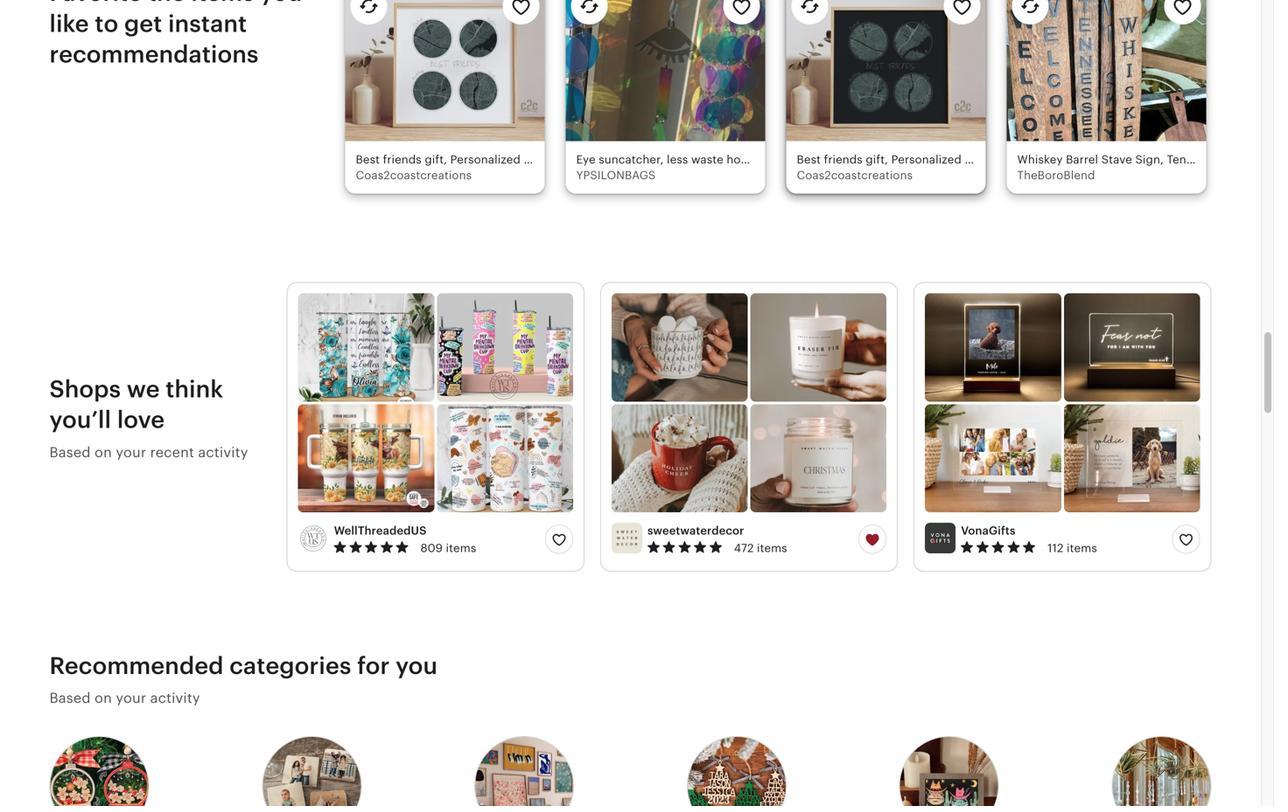 Task type: describe. For each thing, give the bounding box(es) containing it.
map for siblings
[[669, 153, 693, 166]]

categories
[[230, 653, 352, 680]]

cousins for gift,
[[549, 153, 594, 166]]

items for vonagifts
[[1067, 542, 1097, 555]]

2 map from the left
[[1056, 153, 1080, 166]]

aura,
[[1119, 153, 1146, 166]]

sweetwaterdecor
[[648, 525, 744, 538]]

2 gift, from the left
[[524, 153, 546, 166]]

472 items
[[734, 542, 788, 555]]

cousins for coas2coastcreations
[[991, 153, 1035, 166]]

based on your recent activity
[[49, 445, 248, 461]]

recommended categories for you
[[49, 653, 438, 680]]

welcome
[[1228, 153, 1274, 166]]

coas2coastcreations inside best friends gift, personalized gift, cousins gift, custom map print, home decor, siblin coas2coastcreations
[[797, 169, 913, 182]]

instant
[[168, 10, 247, 37]]

items inside "favorite the items you like to get instant recommendations"
[[191, 0, 254, 6]]

items for wellthreadedus
[[446, 542, 476, 555]]

decor, for siblin
[[1207, 153, 1243, 166]]

to
[[95, 10, 118, 37]]

personalized for best friends gift, personalized gift, cousins gift, custom map print, home decor, siblings gift, personalized long distance gift, map gift coas2coastcreations
[[450, 153, 521, 166]]

theboroblend
[[1017, 169, 1095, 182]]

based for recommended categories for you
[[49, 691, 91, 707]]

your for recommended
[[116, 691, 146, 707]]

custom for siblings
[[622, 153, 666, 166]]

like
[[49, 10, 89, 37]]

809 items
[[421, 542, 476, 555]]

you'll
[[49, 407, 111, 434]]

home for siblin
[[1170, 153, 1203, 166]]

eye suncatcher, less waste home decor, window decoration, window decal, rainbow maker, prism aura, instagram gadgets, positive home warming image
[[566, 0, 765, 141]]

8 gift, from the left
[[1038, 153, 1060, 166]]

items for sweetwaterdecor
[[757, 542, 788, 555]]

love
[[117, 407, 165, 434]]

best friends gift, personalized gift, cousins gift, custom map print, home decor, siblings gift, personalized long distance gift, map gift image for best friends gift, personalized gift, cousins gift, custom map print, home decor, siblings gift, personalized long distance gift, map gift
[[345, 0, 545, 141]]

recommended
[[49, 653, 224, 680]]

friends for best friends gift, personalized gift, cousins gift, custom map print, home decor, siblings gift, personalized long distance gift, map gift coas2coastcreations
[[383, 153, 422, 166]]

best friends gift, personalized gift, cousins gift, custom map print, home decor, siblin coas2coastcreations
[[797, 153, 1274, 182]]

home
[[727, 153, 758, 166]]

vonagifts
[[961, 525, 1016, 538]]

decal,
[[959, 153, 993, 166]]

wellthreadedus
[[334, 525, 427, 538]]

809
[[421, 542, 443, 555]]

waste
[[691, 153, 724, 166]]

5 gift, from the left
[[866, 153, 888, 166]]

you for favorite the items you like to get instant recommendations
[[260, 0, 302, 6]]

1 window from the left
[[800, 153, 843, 166]]

prism
[[1084, 153, 1115, 166]]

112 items
[[1048, 542, 1097, 555]]

1 gift, from the left
[[425, 153, 447, 166]]

personalized for best friends gift, personalized gift, cousins gift, custom map print, home decor, siblin coas2coastcreations
[[892, 153, 962, 166]]

best for best friends gift, personalized gift, cousins gift, custom map print, home decor, siblin
[[797, 153, 821, 166]]

decoration,
[[846, 153, 910, 166]]

on for shops
[[95, 445, 112, 461]]

favorite
[[49, 0, 142, 6]]

whiskey barrel stave sign, tennessee welcome sign, entry way, man cave, fire place decor, whiskey lover gift image
[[1007, 0, 1207, 141]]

0 vertical spatial activity
[[198, 445, 248, 461]]

shops
[[49, 376, 121, 403]]

print, for siblings
[[696, 153, 726, 166]]

your for shops
[[116, 445, 146, 461]]

eye
[[576, 153, 596, 166]]

112
[[1048, 542, 1064, 555]]

4 gift, from the left
[[852, 153, 875, 166]]



Task type: locate. For each thing, give the bounding box(es) containing it.
2 coas2coastcreations from the left
[[797, 169, 913, 182]]

map left sign, in the right of the page
[[1110, 153, 1134, 166]]

pos
[[1260, 153, 1274, 166]]

6 gift, from the left
[[965, 153, 987, 166]]

1 horizontal spatial map
[[1056, 153, 1080, 166]]

0 horizontal spatial personalized
[[450, 153, 521, 166]]

best friends gift, personalized gift, cousins gift, custom map print, home decor, siblings gift, personalized long distance gift, map gift image for best friends gift, personalized gift, cousins gift, custom map print, home decor, siblin
[[786, 0, 986, 141]]

1 home from the left
[[729, 153, 762, 166]]

decor, right home at the right top of the page
[[765, 153, 801, 166]]

1 your from the top
[[116, 445, 146, 461]]

home
[[729, 153, 762, 166], [1170, 153, 1203, 166]]

best inside best friends gift, personalized gift, cousins gift, custom map print, home decor, siblin coas2coastcreations
[[797, 153, 821, 166]]

items up "instant"
[[191, 0, 254, 6]]

print, left home at the right top of the page
[[696, 153, 726, 166]]

1 map from the left
[[669, 153, 693, 166]]

friends for best friends gift, personalized gift, cousins gift, custom map print, home decor, siblin coas2coastcreations
[[824, 153, 863, 166]]

shops we think you'll love
[[49, 376, 223, 434]]

items
[[191, 0, 254, 6], [446, 542, 476, 555], [757, 542, 788, 555], [1067, 542, 1097, 555]]

1 personalized from the left
[[450, 153, 521, 166]]

based down you'll
[[49, 445, 91, 461]]

siblin
[[1246, 153, 1274, 166]]

your down love
[[116, 445, 146, 461]]

activity right recent
[[198, 445, 248, 461]]

0 vertical spatial on
[[95, 445, 112, 461]]

1 best from the left
[[356, 153, 380, 166]]

1 horizontal spatial coas2coastcreations
[[797, 169, 913, 182]]

ypsilonbags
[[576, 169, 656, 182]]

on down you'll
[[95, 445, 112, 461]]

your down 'recommended' at left bottom
[[116, 691, 146, 707]]

2 best friends gift, personalized gift, cousins gift, custom map print, home decor, siblings gift, personalized long distance gift, map gift image from the left
[[786, 0, 986, 141]]

1 horizontal spatial you
[[396, 653, 438, 680]]

7 gift, from the left
[[1030, 153, 1053, 166]]

1 horizontal spatial personalized
[[892, 153, 962, 166]]

0 horizontal spatial custom
[[622, 153, 666, 166]]

2 cousins from the left
[[991, 153, 1035, 166]]

1 horizontal spatial decor,
[[1207, 153, 1243, 166]]

home inside best friends gift, personalized gift, cousins gift, custom map print, home decor, siblin coas2coastcreations
[[1170, 153, 1203, 166]]

1 best friends gift, personalized gift, cousins gift, custom map print, home decor, siblings gift, personalized long distance gift, map gift image from the left
[[345, 0, 545, 141]]

1 horizontal spatial cousins
[[991, 153, 1035, 166]]

items right the 112
[[1067, 542, 1097, 555]]

cousins
[[549, 153, 594, 166], [991, 153, 1035, 166]]

eye suncatcher, less waste home decor, window decoration, window decal, rainbow maker, prism aura, instagram gadgets, pos ypsilonbags
[[576, 153, 1274, 182]]

1 coas2coastcreations from the left
[[356, 169, 472, 182]]

print, inside best friends gift, personalized gift, cousins gift, custom map print, home decor, siblings gift, personalized long distance gift, map gift coas2coastcreations
[[696, 153, 726, 166]]

1 horizontal spatial print,
[[1137, 153, 1167, 166]]

best friends gift, personalized gift, cousins gift, custom map print, home decor, siblings gift, personalized long distance gift, map gift coas2coastcreations
[[356, 153, 1102, 182]]

map for siblin
[[1110, 153, 1134, 166]]

friends
[[383, 153, 422, 166], [824, 153, 863, 166]]

less
[[667, 153, 688, 166]]

0 vertical spatial based
[[49, 445, 91, 461]]

1 on from the top
[[95, 445, 112, 461]]

1 horizontal spatial best
[[797, 153, 821, 166]]

2 home from the left
[[1170, 153, 1203, 166]]

whiskey barrel stave sign, tennessee welcome theboroblend
[[1017, 153, 1274, 182]]

decor, inside best friends gift, personalized gift, cousins gift, custom map print, home decor, siblin coas2coastcreations
[[1207, 153, 1243, 166]]

1 vertical spatial you
[[396, 653, 438, 680]]

2 your from the top
[[116, 691, 146, 707]]

coas2coastcreations inside best friends gift, personalized gift, cousins gift, custom map print, home decor, siblings gift, personalized long distance gift, map gift coas2coastcreations
[[356, 169, 472, 182]]

friends inside best friends gift, personalized gift, cousins gift, custom map print, home decor, siblin coas2coastcreations
[[824, 153, 863, 166]]

0 horizontal spatial map
[[669, 153, 693, 166]]

gift,
[[425, 153, 447, 166], [524, 153, 546, 166], [597, 153, 619, 166], [852, 153, 875, 166], [866, 153, 888, 166], [965, 153, 987, 166], [1030, 153, 1053, 166], [1038, 153, 1060, 166]]

map up theboroblend
[[1056, 153, 1080, 166]]

0 horizontal spatial home
[[729, 153, 762, 166]]

get
[[124, 10, 162, 37]]

print, right stave
[[1137, 153, 1167, 166]]

2 personalized from the left
[[892, 153, 962, 166]]

0 horizontal spatial decor,
[[765, 153, 801, 166]]

0 horizontal spatial friends
[[383, 153, 422, 166]]

decor, inside best friends gift, personalized gift, cousins gift, custom map print, home decor, siblings gift, personalized long distance gift, map gift coas2coastcreations
[[765, 153, 801, 166]]

personalized inside best friends gift, personalized gift, cousins gift, custom map print, home decor, siblings gift, personalized long distance gift, map gift coas2coastcreations
[[450, 153, 521, 166]]

stave
[[1102, 153, 1132, 166]]

best
[[356, 153, 380, 166], [797, 153, 821, 166]]

home for siblings
[[729, 153, 762, 166]]

we
[[127, 376, 160, 403]]

tennessee
[[1167, 153, 1225, 166]]

1 horizontal spatial best friends gift, personalized gift, cousins gift, custom map print, home decor, siblings gift, personalized long distance gift, map gift image
[[786, 0, 986, 141]]

items right the "809"
[[446, 542, 476, 555]]

0 horizontal spatial you
[[260, 0, 302, 6]]

custom inside best friends gift, personalized gift, cousins gift, custom map print, home decor, siblin coas2coastcreations
[[1064, 153, 1107, 166]]

decor, for siblings
[[765, 153, 801, 166]]

whiskey
[[1017, 153, 1063, 166]]

2 best from the left
[[797, 153, 821, 166]]

personalized
[[450, 153, 521, 166], [892, 153, 962, 166]]

think
[[166, 376, 223, 403]]

0 vertical spatial you
[[260, 0, 302, 6]]

2 custom from the left
[[1064, 153, 1107, 166]]

1 vertical spatial on
[[95, 691, 112, 707]]

print, inside best friends gift, personalized gift, cousins gift, custom map print, home decor, siblin coas2coastcreations
[[1137, 153, 1167, 166]]

2 based from the top
[[49, 691, 91, 707]]

0 horizontal spatial best friends gift, personalized gift, cousins gift, custom map print, home decor, siblings gift, personalized long distance gift, map gift image
[[345, 0, 545, 141]]

based on your activity
[[49, 691, 200, 707]]

siblings
[[805, 153, 849, 166]]

you
[[260, 0, 302, 6], [396, 653, 438, 680]]

on down 'recommended' at left bottom
[[95, 691, 112, 707]]

recent
[[150, 445, 194, 461]]

window
[[800, 153, 843, 166], [913, 153, 956, 166]]

0 horizontal spatial cousins
[[549, 153, 594, 166]]

3 map from the left
[[1110, 153, 1134, 166]]

home inside best friends gift, personalized gift, cousins gift, custom map print, home decor, siblings gift, personalized long distance gift, map gift coas2coastcreations
[[729, 153, 762, 166]]

cousins inside best friends gift, personalized gift, cousins gift, custom map print, home decor, siblin coas2coastcreations
[[991, 153, 1035, 166]]

0 vertical spatial your
[[116, 445, 146, 461]]

maker,
[[1044, 153, 1081, 166]]

map
[[669, 153, 693, 166], [1056, 153, 1080, 166], [1110, 153, 1134, 166]]

1 horizontal spatial window
[[913, 153, 956, 166]]

custom
[[622, 153, 666, 166], [1064, 153, 1107, 166]]

2 on from the top
[[95, 691, 112, 707]]

window left decal, on the right top of the page
[[913, 153, 956, 166]]

custom inside best friends gift, personalized gift, cousins gift, custom map print, home decor, siblings gift, personalized long distance gift, map gift coas2coastcreations
[[622, 153, 666, 166]]

instagram
[[1149, 153, 1205, 166]]

based
[[49, 445, 91, 461], [49, 691, 91, 707]]

based for shops we think you'll love
[[49, 445, 91, 461]]

suncatcher,
[[599, 153, 664, 166]]

1 cousins from the left
[[549, 153, 594, 166]]

decor,
[[765, 153, 801, 166], [1207, 153, 1243, 166]]

friends inside best friends gift, personalized gift, cousins gift, custom map print, home decor, siblings gift, personalized long distance gift, map gift coas2coastcreations
[[383, 153, 422, 166]]

1 print, from the left
[[696, 153, 726, 166]]

items right 472
[[757, 542, 788, 555]]

2 horizontal spatial map
[[1110, 153, 1134, 166]]

favorite the items you like to get instant recommendations
[[49, 0, 302, 68]]

2 friends from the left
[[824, 153, 863, 166]]

coas2coastcreations
[[356, 169, 472, 182], [797, 169, 913, 182]]

rainbow
[[996, 153, 1041, 166]]

your
[[116, 445, 146, 461], [116, 691, 146, 707]]

1 vertical spatial activity
[[150, 691, 200, 707]]

on
[[95, 445, 112, 461], [95, 691, 112, 707]]

best friends gift, personalized gift, cousins gift, custom map print, home decor, siblings gift, personalized long distance gift, map gift image
[[345, 0, 545, 141], [786, 0, 986, 141]]

personalized
[[878, 153, 949, 166]]

map right suncatcher,
[[669, 153, 693, 166]]

1 horizontal spatial home
[[1170, 153, 1203, 166]]

1 based from the top
[[49, 445, 91, 461]]

best for best friends gift, personalized gift, cousins gift, custom map print, home decor, siblings gift, personalized long distance gift, map gift
[[356, 153, 380, 166]]

1 vertical spatial your
[[116, 691, 146, 707]]

distance
[[980, 153, 1027, 166]]

activity
[[198, 445, 248, 461], [150, 691, 200, 707]]

1 vertical spatial based
[[49, 691, 91, 707]]

1 friends from the left
[[383, 153, 422, 166]]

0 horizontal spatial coas2coastcreations
[[356, 169, 472, 182]]

window right decor,
[[800, 153, 843, 166]]

2 print, from the left
[[1137, 153, 1167, 166]]

gift
[[1083, 153, 1102, 166]]

2 window from the left
[[913, 153, 956, 166]]

recommendations
[[49, 41, 259, 68]]

3 gift, from the left
[[597, 153, 619, 166]]

decor,
[[761, 153, 797, 166]]

1 horizontal spatial friends
[[824, 153, 863, 166]]

home right sign, in the right of the page
[[1170, 153, 1203, 166]]

print, for siblin
[[1137, 153, 1167, 166]]

0 horizontal spatial best
[[356, 153, 380, 166]]

cousins inside best friends gift, personalized gift, cousins gift, custom map print, home decor, siblings gift, personalized long distance gift, map gift coas2coastcreations
[[549, 153, 594, 166]]

gadgets,
[[1208, 153, 1257, 166]]

1 horizontal spatial custom
[[1064, 153, 1107, 166]]

1 decor, from the left
[[765, 153, 801, 166]]

2 decor, from the left
[[1207, 153, 1243, 166]]

based down 'recommended' at left bottom
[[49, 691, 91, 707]]

the
[[148, 0, 185, 6]]

activity down 'recommended' at left bottom
[[150, 691, 200, 707]]

you for recommended categories for you
[[396, 653, 438, 680]]

decor, left siblin
[[1207, 153, 1243, 166]]

1 custom from the left
[[622, 153, 666, 166]]

long
[[952, 153, 976, 166]]

map inside best friends gift, personalized gift, cousins gift, custom map print, home decor, siblin coas2coastcreations
[[1110, 153, 1134, 166]]

472
[[734, 542, 754, 555]]

for
[[357, 653, 390, 680]]

0 horizontal spatial window
[[800, 153, 843, 166]]

barrel
[[1066, 153, 1099, 166]]

on for recommended
[[95, 691, 112, 707]]

best inside best friends gift, personalized gift, cousins gift, custom map print, home decor, siblings gift, personalized long distance gift, map gift coas2coastcreations
[[356, 153, 380, 166]]

custom for siblin
[[1064, 153, 1107, 166]]

personalized inside best friends gift, personalized gift, cousins gift, custom map print, home decor, siblin coas2coastcreations
[[892, 153, 962, 166]]

you inside "favorite the items you like to get instant recommendations"
[[260, 0, 302, 6]]

0 horizontal spatial print,
[[696, 153, 726, 166]]

print,
[[696, 153, 726, 166], [1137, 153, 1167, 166]]

home right the waste
[[729, 153, 762, 166]]

sign,
[[1136, 153, 1164, 166]]



Task type: vqa. For each thing, say whether or not it's contained in the screenshot.
the check
no



